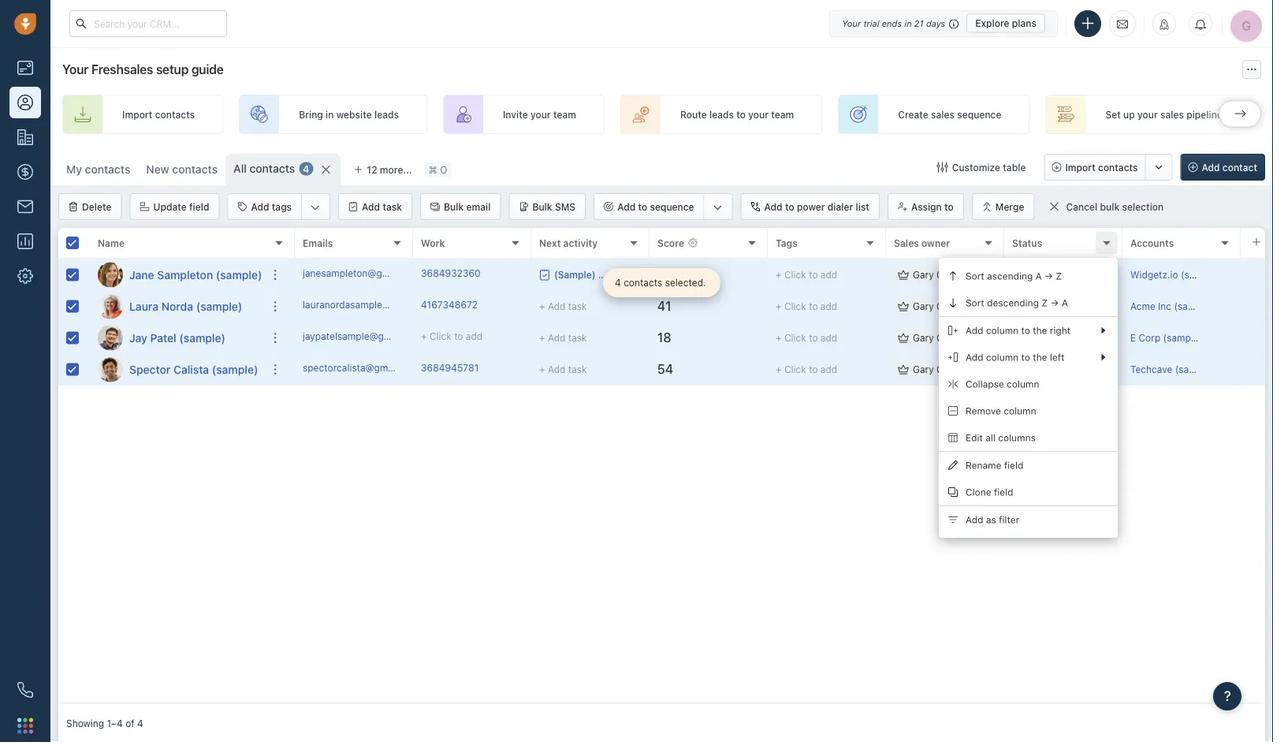 Task type: vqa. For each thing, say whether or not it's contained in the screenshot.
Add corresponding to Add contact
yes



Task type: locate. For each thing, give the bounding box(es) containing it.
0 vertical spatial new
[[146, 163, 169, 176]]

(sample) inside 'link'
[[212, 363, 258, 376]]

0 vertical spatial your
[[842, 18, 861, 28]]

→ up right
[[1051, 297, 1060, 308]]

remove column menu item
[[939, 397, 1118, 424]]

(sample) right corp
[[1164, 332, 1203, 343]]

delete
[[82, 201, 112, 212]]

import contacts inside button
[[1066, 162, 1138, 173]]

2 horizontal spatial your
[[1138, 109, 1158, 120]]

your
[[531, 109, 551, 120], [749, 109, 769, 120], [1138, 109, 1158, 120]]

(sample) right calista
[[212, 363, 258, 376]]

0 horizontal spatial team
[[554, 109, 576, 120]]

12 more...
[[367, 164, 412, 175]]

→ for z
[[1045, 270, 1054, 281]]

emails
[[303, 237, 333, 248]]

sequence for add to sequence
[[650, 201, 694, 212]]

1 vertical spatial →
[[1051, 297, 1060, 308]]

my contacts
[[66, 163, 130, 176]]

3684945781
[[421, 362, 479, 373]]

0 vertical spatial qualified
[[1030, 301, 1070, 312]]

column down descending
[[986, 325, 1019, 336]]

add to sequence group
[[594, 193, 733, 220]]

2 angle down image from the left
[[713, 200, 723, 215]]

field for rename field
[[1005, 460, 1024, 471]]

0 vertical spatial the
[[1033, 325, 1048, 336]]

4
[[303, 163, 309, 174], [615, 277, 621, 288], [137, 718, 143, 729]]

→ inside 'menu item'
[[1045, 270, 1054, 281]]

0 horizontal spatial 4
[[137, 718, 143, 729]]

2 vertical spatial + add task
[[539, 364, 587, 375]]

add for add as filter
[[966, 514, 984, 525]]

cell for 41
[[1241, 291, 1273, 322]]

import up cancel
[[1066, 162, 1096, 173]]

container_wx8msf4aqz5i3rn1 image
[[937, 162, 949, 173], [1049, 201, 1060, 212], [898, 269, 909, 280], [898, 301, 909, 312], [898, 364, 909, 375]]

3 + click to add from the top
[[776, 332, 838, 343]]

0 vertical spatial field
[[189, 201, 209, 212]]

2 orlando from the top
[[937, 301, 972, 312]]

column inside menu item
[[1004, 405, 1037, 416]]

(sample) for jay patel (sample)
[[179, 331, 226, 344]]

1 horizontal spatial sequence
[[958, 109, 1002, 120]]

1 horizontal spatial your
[[842, 18, 861, 28]]

gary
[[913, 269, 934, 280], [913, 301, 934, 312], [913, 332, 934, 343], [913, 364, 934, 375]]

power
[[797, 201, 825, 212]]

1 vertical spatial 4
[[615, 277, 621, 288]]

your for your trial ends in 21 days
[[842, 18, 861, 28]]

sort for sort descending z → a
[[966, 297, 985, 308]]

import for import contacts button
[[1066, 162, 1096, 173]]

cell for 18
[[1241, 323, 1273, 353]]

1 vertical spatial a
[[1062, 297, 1069, 308]]

contacts up 41
[[624, 277, 663, 288]]

0 vertical spatial a
[[1036, 270, 1042, 281]]

collapse column menu item
[[939, 371, 1118, 397]]

bulk
[[1101, 201, 1120, 212]]

up
[[1124, 109, 1135, 120]]

angle down image inside add tags group
[[311, 200, 320, 215]]

bulk
[[444, 201, 464, 212], [533, 201, 553, 212]]

cancel bulk selection
[[1067, 201, 1164, 212]]

qualified up right
[[1030, 301, 1070, 312]]

(sample) for acme inc (sample)
[[1175, 301, 1214, 312]]

acme inc (sample) link
[[1131, 301, 1214, 312]]

import contacts for import contacts button
[[1066, 162, 1138, 173]]

a inside menu item
[[1062, 297, 1069, 308]]

4 left 48
[[615, 277, 621, 288]]

sort inside menu item
[[966, 297, 985, 308]]

2 j image from the top
[[98, 325, 123, 351]]

1 vertical spatial new
[[1030, 269, 1050, 280]]

1 vertical spatial your
[[62, 62, 88, 77]]

angle down image right tags
[[311, 200, 320, 215]]

2 gary from the top
[[913, 301, 934, 312]]

field right clone
[[994, 487, 1014, 498]]

l image
[[98, 294, 123, 319]]

jaypatelsample@gmail.com
[[303, 331, 424, 342]]

a right ascending
[[1036, 270, 1042, 281]]

0 vertical spatial import
[[122, 109, 153, 120]]

2 + add task from the top
[[539, 332, 587, 343]]

sales left pipeline
[[1161, 109, 1185, 120]]

1 bulk from the left
[[444, 201, 464, 212]]

1 vertical spatial sequence
[[650, 201, 694, 212]]

your right invite
[[531, 109, 551, 120]]

0 vertical spatial container_wx8msf4aqz5i3rn1 image
[[539, 269, 550, 280]]

press space to deselect this row. row
[[58, 259, 295, 291], [295, 259, 1273, 291], [58, 291, 295, 323], [295, 291, 1273, 323], [58, 323, 295, 354], [295, 323, 1273, 354], [58, 354, 295, 386], [295, 354, 1273, 386]]

1 horizontal spatial leads
[[710, 109, 734, 120]]

4 cell from the top
[[1241, 354, 1273, 385]]

3 cell from the top
[[1241, 323, 1273, 353]]

grid
[[58, 226, 1273, 704]]

contact
[[1223, 162, 1258, 173]]

2 cell from the top
[[1241, 291, 1273, 322]]

tags
[[776, 237, 798, 248]]

j image left jay
[[98, 325, 123, 351]]

1 vertical spatial qualified
[[1030, 364, 1070, 375]]

1 vertical spatial import contacts
[[1066, 162, 1138, 173]]

2 vertical spatial field
[[994, 487, 1014, 498]]

assign
[[912, 201, 942, 212]]

import for import contacts 'link'
[[122, 109, 153, 120]]

cell
[[1241, 259, 1273, 290], [1241, 291, 1273, 322], [1241, 323, 1273, 353], [1241, 354, 1273, 385]]

4 right all contacts 'link'
[[303, 163, 309, 174]]

import contacts up bulk
[[1066, 162, 1138, 173]]

1 horizontal spatial team
[[771, 109, 794, 120]]

bulk left sms
[[533, 201, 553, 212]]

to
[[737, 109, 746, 120], [638, 201, 648, 212], [785, 201, 795, 212], [945, 201, 954, 212], [809, 269, 818, 280], [809, 301, 818, 312], [1022, 325, 1031, 336], [454, 331, 463, 342], [809, 332, 818, 343], [1022, 352, 1031, 363], [809, 364, 818, 375]]

3 gary orlando from the top
[[913, 332, 972, 343]]

0 horizontal spatial angle down image
[[311, 200, 320, 215]]

sort ascending a → z menu item
[[939, 263, 1118, 289]]

1 qualified from the top
[[1030, 301, 1070, 312]]

leads right route
[[710, 109, 734, 120]]

3 orlando from the top
[[937, 332, 972, 343]]

phone element
[[9, 674, 41, 706]]

column for add column to the right
[[986, 325, 1019, 336]]

0 vertical spatial sequence
[[958, 109, 1002, 120]]

0 horizontal spatial a
[[1036, 270, 1042, 281]]

norda
[[162, 300, 193, 313]]

spectorcalista@gmail.com 3684945781
[[303, 362, 479, 373]]

gary for 54
[[913, 364, 934, 375]]

e corp (sample)
[[1131, 332, 1203, 343]]

press space to deselect this row. row containing laura norda (sample)
[[58, 291, 295, 323]]

of
[[126, 718, 135, 729]]

angle down image right add to sequence on the top of the page
[[713, 200, 723, 215]]

qualified down left
[[1030, 364, 1070, 375]]

1 + add task from the top
[[539, 301, 587, 312]]

customize table
[[952, 162, 1026, 173]]

column inside menu item
[[1007, 378, 1040, 390]]

j image
[[98, 262, 123, 287], [98, 325, 123, 351]]

0 vertical spatial 4
[[303, 163, 309, 174]]

in right bring
[[326, 109, 334, 120]]

1 horizontal spatial import contacts
[[1066, 162, 1138, 173]]

press space to deselect this row. row containing jane sampleton (sample)
[[58, 259, 295, 291]]

1 vertical spatial + add task
[[539, 332, 587, 343]]

→ for a
[[1051, 297, 1060, 308]]

4 gary from the top
[[913, 364, 934, 375]]

techcave
[[1131, 364, 1173, 375]]

my contacts button
[[58, 154, 138, 185], [66, 163, 130, 176]]

columns
[[999, 432, 1036, 443]]

j image for jane sampleton (sample)
[[98, 262, 123, 287]]

1 vertical spatial import
[[1066, 162, 1096, 173]]

jane
[[129, 268, 154, 281]]

2 gary orlando from the top
[[913, 301, 972, 312]]

(sample) up acme inc (sample) link
[[1181, 269, 1221, 280]]

phone image
[[17, 682, 33, 698]]

sort ascending a → z
[[966, 270, 1063, 281]]

filter
[[999, 514, 1020, 525]]

3 + add task from the top
[[539, 364, 587, 375]]

invite
[[503, 109, 528, 120]]

sales
[[931, 109, 955, 120], [1161, 109, 1185, 120]]

add task button
[[338, 193, 412, 220]]

z up the sort descending z → a menu item
[[1056, 270, 1063, 281]]

0 horizontal spatial your
[[62, 62, 88, 77]]

0 vertical spatial →
[[1045, 270, 1054, 281]]

1 horizontal spatial a
[[1062, 297, 1069, 308]]

1 sort from the top
[[966, 270, 985, 281]]

sequence for create sales sequence
[[958, 109, 1002, 120]]

new up update
[[146, 163, 169, 176]]

update
[[153, 201, 187, 212]]

2 row group from the left
[[295, 259, 1273, 386]]

4 right of
[[137, 718, 143, 729]]

task for 18
[[568, 332, 587, 343]]

row group containing jane sampleton (sample)
[[58, 259, 295, 386]]

gary orlando for 41
[[913, 301, 972, 312]]

12 more... button
[[345, 159, 421, 181]]

add to sequence
[[618, 201, 694, 212]]

2 horizontal spatial 4
[[615, 277, 621, 288]]

(sample) up spector calista (sample)
[[179, 331, 226, 344]]

sort left ascending
[[966, 270, 985, 281]]

import inside button
[[1066, 162, 1096, 173]]

0 vertical spatial z
[[1056, 270, 1063, 281]]

0 vertical spatial sort
[[966, 270, 985, 281]]

gary orlando
[[913, 269, 972, 280], [913, 301, 972, 312], [913, 332, 972, 343], [913, 364, 972, 375]]

1 horizontal spatial new
[[1030, 269, 1050, 280]]

0 horizontal spatial your
[[531, 109, 551, 120]]

0 horizontal spatial new
[[146, 163, 169, 176]]

1 horizontal spatial bulk
[[533, 201, 553, 212]]

add for 18
[[821, 332, 838, 343]]

contacts inside 'link'
[[155, 109, 195, 120]]

update field
[[153, 201, 209, 212]]

field down columns
[[1005, 460, 1024, 471]]

a
[[1036, 270, 1042, 281], [1062, 297, 1069, 308]]

4167348672 link
[[421, 298, 478, 315]]

contacts up update field
[[172, 163, 218, 176]]

(sample) right 'sampleton'
[[216, 268, 262, 281]]

patel
[[150, 331, 176, 344]]

1 j image from the top
[[98, 262, 123, 287]]

add for add to sequence
[[618, 201, 636, 212]]

add for add column to the right
[[966, 325, 984, 336]]

j image left jane
[[98, 262, 123, 287]]

field inside rename field "menu item"
[[1005, 460, 1024, 471]]

contacts up cancel bulk selection
[[1099, 162, 1138, 173]]

0 vertical spatial in
[[905, 18, 912, 28]]

add for add tags
[[251, 201, 269, 212]]

1 the from the top
[[1033, 325, 1048, 336]]

2 bulk from the left
[[533, 201, 553, 212]]

4 orlando from the top
[[937, 364, 972, 375]]

bulk inside "button"
[[444, 201, 464, 212]]

1 team from the left
[[554, 109, 576, 120]]

Search your CRM... text field
[[69, 10, 227, 37]]

sort left descending
[[966, 297, 985, 308]]

sort inside 'menu item'
[[966, 270, 985, 281]]

spectorcalista@gmail.com
[[303, 362, 420, 373]]

sequence up customize table button on the right of the page
[[958, 109, 1002, 120]]

add as filter
[[966, 514, 1020, 525]]

add for add to power dialer list
[[765, 201, 783, 212]]

jaypatelsample@gmail.com link
[[303, 330, 424, 346]]

inc
[[1159, 301, 1172, 312]]

add tags group
[[227, 193, 331, 220]]

import down your freshsales setup guide
[[122, 109, 153, 120]]

1 horizontal spatial import
[[1066, 162, 1096, 173]]

row group containing 48
[[295, 259, 1273, 386]]

0 vertical spatial import contacts
[[122, 109, 195, 120]]

1 horizontal spatial 4
[[303, 163, 309, 174]]

column up columns
[[1004, 405, 1037, 416]]

2 your from the left
[[749, 109, 769, 120]]

(sample) down jane sampleton (sample) link
[[196, 300, 242, 313]]

contacts down setup
[[155, 109, 195, 120]]

1 horizontal spatial angle down image
[[713, 200, 723, 215]]

bulk left email
[[444, 201, 464, 212]]

update field button
[[130, 193, 220, 220]]

gary orlando for 54
[[913, 364, 972, 375]]

remove
[[966, 405, 1002, 416]]

3 gary from the top
[[913, 332, 934, 343]]

1 vertical spatial j image
[[98, 325, 123, 351]]

press space to deselect this row. row containing 48
[[295, 259, 1273, 291]]

contacts
[[155, 109, 195, 120], [1099, 162, 1138, 173], [250, 162, 295, 175], [85, 163, 130, 176], [172, 163, 218, 176], [624, 277, 663, 288]]

add inside menu item
[[966, 514, 984, 525]]

menu containing sort ascending a → z
[[939, 258, 1118, 538]]

sampleton
[[157, 268, 213, 281]]

1 angle down image from the left
[[311, 200, 320, 215]]

leads
[[375, 109, 399, 120], [710, 109, 734, 120]]

add for add contact
[[1202, 162, 1221, 173]]

angle down image
[[311, 200, 320, 215], [713, 200, 723, 215]]

field inside the clone field "menu item"
[[994, 487, 1014, 498]]

angle down image inside add to sequence group
[[713, 200, 723, 215]]

sales owner
[[894, 237, 951, 248]]

cell for 54
[[1241, 354, 1273, 385]]

0 horizontal spatial import contacts
[[122, 109, 195, 120]]

1 row group from the left
[[58, 259, 295, 386]]

1 vertical spatial in
[[326, 109, 334, 120]]

z down sort ascending a → z 'menu item' at the top
[[1042, 297, 1048, 308]]

a up right
[[1062, 297, 1069, 308]]

0 horizontal spatial z
[[1042, 297, 1048, 308]]

gary for 41
[[913, 301, 934, 312]]

→ up the sort descending z → a menu item
[[1045, 270, 1054, 281]]

in left 21
[[905, 18, 912, 28]]

0 horizontal spatial import
[[122, 109, 153, 120]]

add column to the left
[[966, 352, 1065, 363]]

0 horizontal spatial container_wx8msf4aqz5i3rn1 image
[[539, 269, 550, 280]]

2 vertical spatial 4
[[137, 718, 143, 729]]

0 horizontal spatial sequence
[[650, 201, 694, 212]]

click for 54
[[785, 364, 807, 375]]

2 sort from the top
[[966, 297, 985, 308]]

column up collapse column
[[986, 352, 1019, 363]]

import inside 'link'
[[122, 109, 153, 120]]

accounts
[[1131, 237, 1175, 248]]

field inside the update field button
[[189, 201, 209, 212]]

set
[[1106, 109, 1121, 120]]

column up remove column menu item
[[1007, 378, 1040, 390]]

your left freshsales
[[62, 62, 88, 77]]

row group
[[58, 259, 295, 386], [295, 259, 1273, 386]]

4 + click to add from the top
[[776, 364, 838, 375]]

new up the sort descending z → a menu item
[[1030, 269, 1050, 280]]

1 horizontal spatial in
[[905, 18, 912, 28]]

your right up
[[1138, 109, 1158, 120]]

website
[[336, 109, 372, 120]]

0 horizontal spatial sales
[[931, 109, 955, 120]]

sales right create
[[931, 109, 955, 120]]

1 horizontal spatial your
[[749, 109, 769, 120]]

add for 54
[[821, 364, 838, 375]]

e
[[1131, 332, 1137, 343]]

import contacts inside 'link'
[[122, 109, 195, 120]]

2 leads from the left
[[710, 109, 734, 120]]

your left the trial
[[842, 18, 861, 28]]

merge button
[[972, 193, 1035, 220]]

techcave (sample)
[[1131, 364, 1215, 375]]

4 gary orlando from the top
[[913, 364, 972, 375]]

1 horizontal spatial sales
[[1161, 109, 1185, 120]]

contacts inside grid
[[624, 277, 663, 288]]

task
[[383, 201, 402, 212], [568, 301, 587, 312], [568, 332, 587, 343], [568, 364, 587, 375]]

container_wx8msf4aqz5i3rn1 image
[[539, 269, 550, 280], [898, 332, 909, 343]]

(sample) down e corp (sample) link
[[1176, 364, 1215, 375]]

jane sampleton (sample) link
[[129, 267, 262, 283]]

jay patel (sample)
[[129, 331, 226, 344]]

2 team from the left
[[771, 109, 794, 120]]

1 orlando from the top
[[937, 269, 972, 280]]

1 vertical spatial sort
[[966, 297, 985, 308]]

unqualified
[[1030, 332, 1081, 343]]

bulk inside button
[[533, 201, 553, 212]]

acme
[[1131, 301, 1156, 312]]

the for left
[[1033, 352, 1048, 363]]

the left left
[[1033, 352, 1048, 363]]

import contacts down setup
[[122, 109, 195, 120]]

field right update
[[189, 201, 209, 212]]

2 the from the top
[[1033, 352, 1048, 363]]

score
[[658, 237, 685, 248]]

0 vertical spatial + add task
[[539, 301, 587, 312]]

the left right
[[1033, 325, 1048, 336]]

menu
[[939, 258, 1118, 538]]

orlando for 18
[[937, 332, 972, 343]]

sort descending z → a menu item
[[939, 289, 1118, 316]]

sequence inside button
[[650, 201, 694, 212]]

(sample) right inc
[[1175, 301, 1214, 312]]

orlando for 41
[[937, 301, 972, 312]]

0 horizontal spatial in
[[326, 109, 334, 120]]

pipeline
[[1187, 109, 1223, 120]]

1 horizontal spatial container_wx8msf4aqz5i3rn1 image
[[898, 332, 909, 343]]

as
[[986, 514, 997, 525]]

acme inc (sample)
[[1131, 301, 1214, 312]]

press space to deselect this row. row containing spector calista (sample)
[[58, 354, 295, 386]]

leads right website
[[375, 109, 399, 120]]

lauranordasample@gmail.com
[[303, 299, 437, 310]]

→ inside menu item
[[1051, 297, 1060, 308]]

+ add task
[[539, 301, 587, 312], [539, 332, 587, 343], [539, 364, 587, 375]]

(sample) for spector calista (sample)
[[212, 363, 258, 376]]

route leads to your team
[[681, 109, 794, 120]]

1 horizontal spatial z
[[1056, 270, 1063, 281]]

3684932360
[[421, 268, 481, 279]]

container_wx8msf4aqz5i3rn1 image for widgetz.io
[[898, 269, 909, 280]]

click for 41
[[785, 301, 807, 312]]

1 vertical spatial field
[[1005, 460, 1024, 471]]

1 vertical spatial the
[[1033, 352, 1048, 363]]

field for update field
[[189, 201, 209, 212]]

0 horizontal spatial leads
[[375, 109, 399, 120]]

import contacts group
[[1044, 154, 1173, 181]]

0 vertical spatial j image
[[98, 262, 123, 287]]

container_wx8msf4aqz5i3rn1 image for acme
[[898, 301, 909, 312]]

1 vertical spatial z
[[1042, 297, 1048, 308]]

clone
[[966, 487, 992, 498]]

1 + click to add from the top
[[776, 269, 838, 280]]

+ click to add for 41
[[776, 301, 838, 312]]

2 + click to add from the top
[[776, 301, 838, 312]]

your right route
[[749, 109, 769, 120]]

bulk email
[[444, 201, 491, 212]]

0 horizontal spatial bulk
[[444, 201, 464, 212]]

2 qualified from the top
[[1030, 364, 1070, 375]]

sequence up score
[[650, 201, 694, 212]]



Task type: describe. For each thing, give the bounding box(es) containing it.
41
[[658, 299, 672, 314]]

email image
[[1118, 17, 1129, 30]]

activity
[[564, 237, 598, 248]]

sort descending z → a
[[966, 297, 1069, 308]]

add for add task
[[362, 201, 380, 212]]

container_wx8msf4aqz5i3rn1 image inside customize table button
[[937, 162, 949, 173]]

container_wx8msf4aqz5i3rn1 image for techcave
[[898, 364, 909, 375]]

merge
[[996, 201, 1025, 212]]

3 your from the left
[[1138, 109, 1158, 120]]

column for add column to the left
[[986, 352, 1019, 363]]

right
[[1050, 325, 1071, 336]]

18
[[658, 330, 672, 345]]

my
[[66, 163, 82, 176]]

jane sampleton (sample)
[[129, 268, 262, 281]]

3684932360 link
[[421, 266, 481, 283]]

rename field
[[966, 460, 1024, 471]]

laura norda (sample) link
[[129, 299, 242, 314]]

left
[[1050, 352, 1065, 363]]

+ add task for 54
[[539, 364, 587, 375]]

add column to the right
[[966, 325, 1071, 336]]

sales
[[894, 237, 919, 248]]

laura norda (sample)
[[129, 300, 242, 313]]

cancel
[[1067, 201, 1098, 212]]

column for remove column
[[1004, 405, 1037, 416]]

collapse column
[[966, 378, 1040, 390]]

orlando for 54
[[937, 364, 972, 375]]

work
[[421, 237, 445, 248]]

set up your sales pipeline
[[1106, 109, 1223, 120]]

bulk sms button
[[509, 193, 586, 220]]

next
[[539, 237, 561, 248]]

the for right
[[1033, 325, 1048, 336]]

⌘ o
[[429, 164, 447, 175]]

new contacts
[[146, 163, 218, 176]]

1 your from the left
[[531, 109, 551, 120]]

press space to deselect this row. row containing 18
[[295, 323, 1273, 354]]

bulk for bulk email
[[444, 201, 464, 212]]

sort for sort ascending a → z
[[966, 270, 985, 281]]

status
[[1013, 237, 1043, 248]]

add for add column to the left
[[966, 352, 984, 363]]

your freshsales setup guide
[[62, 62, 224, 77]]

a inside 'menu item'
[[1036, 270, 1042, 281]]

1 vertical spatial container_wx8msf4aqz5i3rn1 image
[[898, 332, 909, 343]]

guide
[[191, 62, 224, 77]]

4167348672
[[421, 299, 478, 310]]

name column header
[[90, 228, 295, 259]]

contacts right my
[[85, 163, 130, 176]]

4 inside all contacts 4
[[303, 163, 309, 174]]

lauranordasample@gmail.com link
[[303, 298, 437, 315]]

create sales sequence
[[898, 109, 1002, 120]]

explore plans
[[976, 18, 1037, 29]]

grid containing 48
[[58, 226, 1273, 704]]

z inside sort ascending a → z 'menu item'
[[1056, 270, 1063, 281]]

email
[[466, 201, 491, 212]]

add as filter menu item
[[939, 506, 1118, 533]]

name row
[[58, 228, 295, 259]]

ends
[[882, 18, 902, 28]]

contacts right all at the left
[[250, 162, 295, 175]]

add contact
[[1202, 162, 1258, 173]]

(sample) for jane sampleton (sample)
[[216, 268, 262, 281]]

selected.
[[665, 277, 706, 288]]

collapse
[[966, 378, 1005, 390]]

z inside the sort descending z → a menu item
[[1042, 297, 1048, 308]]

contacts inside button
[[1099, 162, 1138, 173]]

gary for 18
[[913, 332, 934, 343]]

add contact button
[[1181, 154, 1266, 181]]

+ add task for 41
[[539, 301, 587, 312]]

edit all columns menu item
[[939, 424, 1118, 451]]

click for 18
[[785, 332, 807, 343]]

clone field
[[966, 487, 1014, 498]]

1 gary from the top
[[913, 269, 934, 280]]

assign to button
[[888, 193, 964, 220]]

1 sales from the left
[[931, 109, 955, 120]]

48
[[658, 267, 674, 282]]

(sample) for e corp (sample)
[[1164, 332, 1203, 343]]

1 leads from the left
[[375, 109, 399, 120]]

press space to deselect this row. row containing 54
[[295, 354, 1273, 386]]

bring in website leads
[[299, 109, 399, 120]]

bring in website leads link
[[239, 95, 427, 134]]

gary orlando for 18
[[913, 332, 972, 343]]

angle down image for add to sequence
[[713, 200, 723, 215]]

import contacts for import contacts 'link'
[[122, 109, 195, 120]]

showing
[[66, 718, 104, 729]]

21
[[915, 18, 924, 28]]

invite your team
[[503, 109, 576, 120]]

1 cell from the top
[[1241, 259, 1273, 290]]

spectorcalista@gmail.com link
[[303, 361, 420, 378]]

route leads to your team link
[[621, 95, 823, 134]]

column for collapse column
[[1007, 378, 1040, 390]]

angle down image for add tags
[[311, 200, 320, 215]]

route
[[681, 109, 707, 120]]

explore plans link
[[967, 14, 1046, 33]]

janesampleton@gmail.com
[[303, 268, 422, 279]]

1 gary orlando from the top
[[913, 269, 972, 280]]

name
[[98, 237, 125, 248]]

create
[[898, 109, 929, 120]]

task inside button
[[383, 201, 402, 212]]

j image for jay patel (sample)
[[98, 325, 123, 351]]

new for new
[[1030, 269, 1050, 280]]

more...
[[380, 164, 412, 175]]

all
[[234, 162, 247, 175]]

your for your freshsales setup guide
[[62, 62, 88, 77]]

o
[[440, 164, 447, 175]]

list
[[856, 201, 870, 212]]

press space to deselect this row. row containing jay patel (sample)
[[58, 323, 295, 354]]

laura
[[129, 300, 159, 313]]

2 sales from the left
[[1161, 109, 1185, 120]]

new for new contacts
[[146, 163, 169, 176]]

owner
[[922, 237, 951, 248]]

to inside group
[[638, 201, 648, 212]]

set up your sales pipeline link
[[1046, 95, 1251, 134]]

freshworks switcher image
[[17, 718, 33, 734]]

import contacts link
[[62, 95, 223, 134]]

next activity
[[539, 237, 598, 248]]

task for 54
[[568, 364, 587, 375]]

e corp (sample) link
[[1131, 332, 1203, 343]]

+ click to add for 18
[[776, 332, 838, 343]]

plans
[[1012, 18, 1037, 29]]

jaypatelsample@gmail.com + click to add
[[303, 331, 483, 342]]

1–4
[[107, 718, 123, 729]]

corp
[[1139, 332, 1161, 343]]

spector calista (sample)
[[129, 363, 258, 376]]

task for 41
[[568, 301, 587, 312]]

showing 1–4 of 4
[[66, 718, 143, 729]]

press space to deselect this row. row containing 41
[[295, 291, 1273, 323]]

add task
[[362, 201, 402, 212]]

add for 41
[[821, 301, 838, 312]]

4 inside grid
[[615, 277, 621, 288]]

+ click to add for 54
[[776, 364, 838, 375]]

invite your team link
[[443, 95, 605, 134]]

create sales sequence link
[[838, 95, 1030, 134]]

explore
[[976, 18, 1010, 29]]

bulk for bulk sms
[[533, 201, 553, 212]]

assign to
[[912, 201, 954, 212]]

(sample) for laura norda (sample)
[[196, 300, 242, 313]]

edit
[[966, 432, 983, 443]]

4 contacts selected.
[[615, 277, 706, 288]]

s image
[[98, 357, 123, 382]]

table
[[1003, 162, 1026, 173]]

jay
[[129, 331, 147, 344]]

clone field menu item
[[939, 479, 1118, 506]]

import contacts button
[[1044, 154, 1146, 181]]

widgetz.io
[[1131, 269, 1179, 280]]

rename field menu item
[[939, 452, 1118, 479]]

remove column
[[966, 405, 1037, 416]]

your trial ends in 21 days
[[842, 18, 946, 28]]

+ add task for 18
[[539, 332, 587, 343]]

54
[[658, 362, 674, 377]]

field for clone field
[[994, 487, 1014, 498]]



